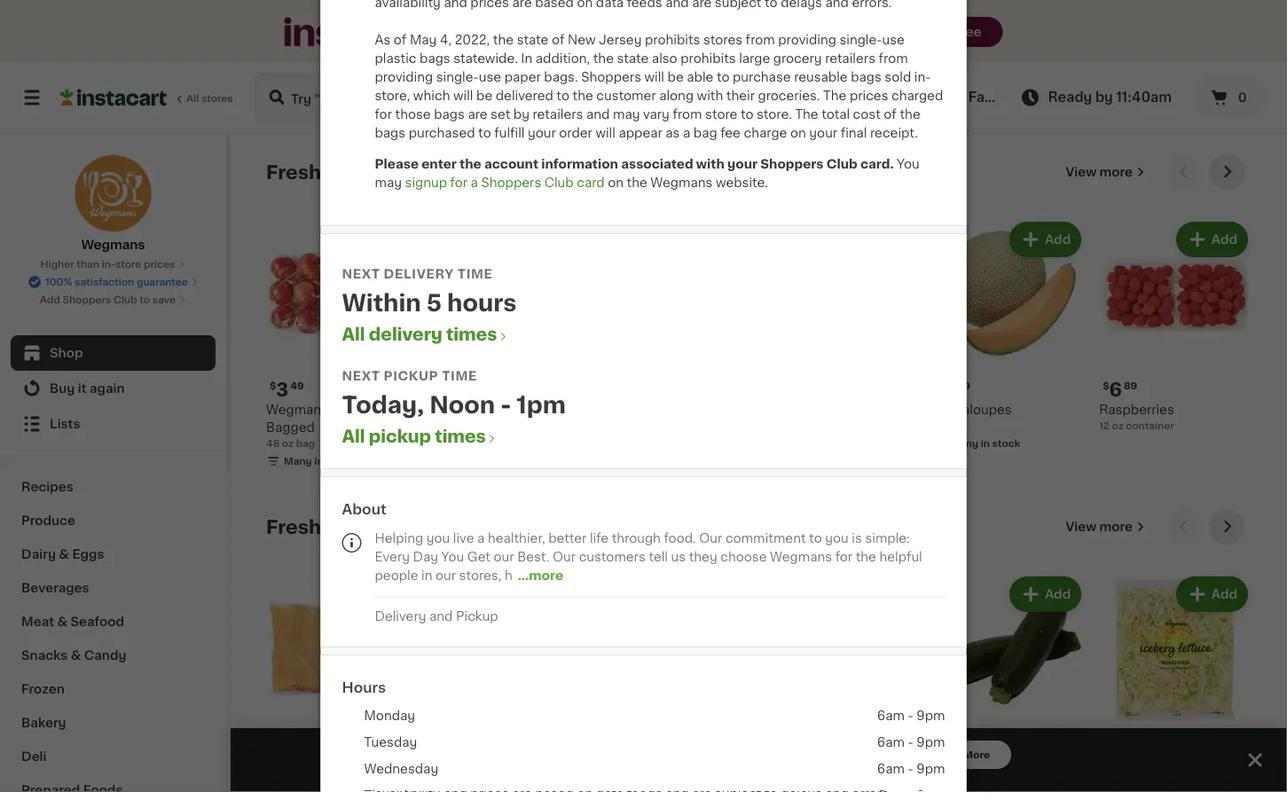 Task type: vqa. For each thing, say whether or not it's contained in the screenshot.
the "Flowers" to the bottom
no



Task type: locate. For each thing, give the bounding box(es) containing it.
please
[[375, 158, 419, 170]]

&
[[59, 549, 69, 561], [57, 616, 68, 628], [71, 650, 81, 662]]

2 view more button from the top
[[1059, 509, 1153, 545]]

 down hours
[[497, 331, 510, 343]]

6am - 9pm up 'green' on the bottom right of the page
[[878, 737, 946, 749]]

0 horizontal spatial stock
[[326, 457, 354, 466]]

0 vertical spatial our
[[494, 551, 514, 563]]

prohibits up the able
[[681, 52, 736, 64]]

you inside helping you live a healthier, better life through food.  our commitment to you is simple: every day you get our best.  our customers tell us they choose wegmans for the helpful people in our stores, h
[[442, 551, 464, 563]]

all inside all delivery times 
[[342, 326, 365, 343]]

more
[[1100, 166, 1133, 178], [1100, 521, 1133, 533], [529, 569, 564, 582]]

0 vertical spatial 6am
[[878, 710, 905, 722]]

add for wegmans potatoes, russet
[[379, 588, 405, 601]]

wegmans down $ 3 09
[[433, 404, 495, 416]]

0 vertical spatial 6am - 9pm
[[878, 710, 946, 722]]

0 vertical spatial prices
[[850, 89, 889, 102]]

shoppers inside as of may 4, 2022, the state of new jersey prohibits stores from providing single-use plastic bags statewide. in addition, the state also prohibits large grocery retailers from providing single-use paper bags. shoppers will be able to purchase reusable bags sold in- store, which will be delivered to the customer along with their groceries. the prices charged for those bags are set by retailers and may vary from store to store. the total cost of the bags purchased to fulfill your order will appear as a bag fee charge on your final receipt.
[[582, 71, 642, 83]]

all pickup times 
[[342, 428, 499, 445]]

1 vertical spatial by
[[514, 108, 530, 120]]

0 vertical spatial next
[[342, 268, 380, 280]]

many down cantaloupes
[[951, 439, 979, 449]]

2 next from the top
[[342, 370, 380, 382]]

commitment
[[726, 532, 806, 545]]

today, noon - 1pm
[[342, 394, 566, 417]]

deli link
[[11, 740, 216, 774]]

wegmans for wegmans gala apples, bagged 48 oz bag
[[266, 404, 328, 416]]

you right card.
[[897, 158, 920, 170]]

all stores link
[[60, 73, 234, 122]]

9pm for wednesday
[[917, 763, 946, 776]]

6am for tuesday
[[878, 737, 905, 749]]

2 vertical spatial 9pm
[[917, 763, 946, 776]]

1 vertical spatial from
[[879, 52, 909, 64]]

0 horizontal spatial single-
[[436, 71, 479, 83]]

along
[[660, 89, 694, 102]]

satisfaction
[[75, 277, 134, 287]]

6am - 9pm
[[878, 710, 946, 722], [878, 737, 946, 749], [878, 763, 946, 776]]

all inside all pickup times 
[[342, 428, 365, 445]]

0 vertical spatial stores
[[704, 33, 743, 46]]

prohibits up also
[[645, 33, 701, 46]]

to left is on the bottom right of page
[[810, 532, 823, 545]]

the up total
[[824, 89, 847, 102]]

add button for wegmans pineapple, extra sweet
[[512, 224, 580, 256]]

0 horizontal spatial use
[[479, 71, 502, 83]]

None search field
[[254, 73, 614, 122]]

0 horizontal spatial stores
[[201, 94, 233, 103]]

simple:
[[866, 532, 911, 545]]

again
[[90, 383, 125, 395]]

service type group
[[637, 80, 824, 115]]

1 horizontal spatial stock
[[659, 471, 687, 480]]

will right the order
[[596, 126, 616, 139]]

... more
[[518, 569, 564, 582]]

oz right 12
[[1113, 421, 1124, 431]]

in down day
[[422, 569, 433, 582]]

add button for many in stock
[[678, 224, 747, 256]]

1 1 from the top
[[433, 439, 437, 449]]

try free
[[933, 26, 982, 38]]

sponsored badge image
[[766, 466, 820, 476]]

pickup inside all pickup times 
[[369, 428, 431, 445]]

each inside "element"
[[979, 734, 1014, 748]]

0 vertical spatial from
[[746, 33, 775, 46]]

- for tuesday
[[908, 737, 914, 749]]

view for fresh fruit
[[1066, 166, 1097, 178]]

0 horizontal spatial many in stock
[[284, 457, 354, 466]]

1 horizontal spatial use
[[883, 33, 905, 46]]

1 vertical spatial the
[[796, 108, 819, 120]]

are
[[468, 108, 488, 120]]

pickup up today,
[[384, 370, 439, 382]]

oz inside raspberries 12 oz container
[[1113, 421, 1124, 431]]

 inside all pickup times 
[[486, 433, 499, 445]]

2 view more from the top
[[1066, 521, 1133, 533]]

on down "store."
[[791, 126, 807, 139]]

wegmans for wegmans celery, 24ct 1 each
[[433, 759, 495, 771]]

89 right 6
[[1125, 381, 1138, 391]]

product group
[[266, 218, 419, 472], [433, 218, 586, 472], [600, 218, 752, 486], [766, 218, 919, 481], [933, 218, 1086, 454], [1100, 218, 1252, 433], [266, 573, 419, 793], [433, 573, 586, 793], [600, 573, 752, 793], [766, 573, 919, 793], [933, 573, 1086, 793], [1100, 573, 1252, 793]]

our down better
[[553, 551, 576, 563]]

pickup for pickup at 100 farm view
[[874, 91, 921, 104]]

1 you from the left
[[427, 532, 450, 545]]

pickup inside popup button
[[874, 91, 921, 104]]

0 vertical spatial state
[[517, 33, 549, 46]]

1 horizontal spatial providing
[[779, 33, 837, 46]]

6am - 9pm down qualify.
[[878, 763, 946, 776]]

pickup for pickup
[[764, 91, 808, 104]]

to inside button
[[853, 748, 869, 763]]

many in stock up through
[[617, 471, 687, 480]]

$ inside $ 0 84
[[937, 736, 943, 746]]

add for green squash (zucchini)
[[1046, 588, 1071, 601]]

- up qualify.
[[908, 710, 914, 722]]

may down customer
[[613, 108, 640, 120]]

bags.
[[544, 71, 578, 83]]

item carousel region
[[266, 154, 1252, 495], [266, 509, 1252, 793]]

add for cantaloupes
[[1046, 233, 1071, 246]]

0 vertical spatial oz
[[1113, 421, 1124, 431]]

0 vertical spatial each
[[440, 439, 464, 449]]

times inside all pickup times 
[[435, 428, 486, 445]]

1 horizontal spatial prices
[[850, 89, 889, 102]]

addition,
[[536, 52, 590, 64]]

today,
[[342, 394, 424, 417]]

1 horizontal spatial you
[[826, 532, 849, 545]]

$ up today, noon - 1pm
[[437, 381, 443, 391]]

1 vertical spatial all
[[342, 326, 365, 343]]

cost
[[854, 108, 881, 120]]

1 vertical spatial time
[[442, 370, 477, 382]]

1 vertical spatial many
[[284, 457, 312, 466]]

wegmans inside wegmans shredded iceberg lettuce
[[1100, 759, 1162, 771]]

retailers down order!
[[826, 52, 876, 64]]

0 horizontal spatial club
[[114, 295, 137, 305]]

will down also
[[645, 71, 665, 83]]

0 vertical spatial item carousel region
[[266, 154, 1252, 495]]

day
[[413, 551, 438, 563]]

1 horizontal spatial and
[[587, 108, 610, 120]]

& left eggs
[[59, 549, 69, 561]]

times for noon
[[435, 428, 486, 445]]

prices up guarantee
[[144, 260, 175, 269]]

1 6am from the top
[[878, 710, 905, 722]]

100% satisfaction guarantee button
[[28, 272, 199, 289]]

soli organic baby spinach button
[[766, 573, 919, 793]]

your down total
[[810, 126, 838, 139]]

$ 3 09
[[437, 380, 471, 399]]

3 6am from the top
[[878, 763, 905, 776]]

49 up cantaloupes
[[957, 381, 971, 391]]

1 3 from the left
[[276, 380, 289, 399]]

on
[[634, 24, 653, 39], [791, 126, 807, 139], [608, 176, 624, 189]]

add shoppers club to save
[[40, 295, 176, 305]]

times
[[446, 326, 497, 343], [435, 428, 486, 445]]

times down noon at left
[[435, 428, 486, 445]]

from down along
[[673, 108, 703, 120]]

a inside as of may 4, 2022, the state of new jersey prohibits stores from providing single-use plastic bags statewide. in addition, the state also prohibits large grocery retailers from providing single-use paper bags. shoppers will be able to purchase reusable bags sold in- store, which will be delivered to the customer along with their groceries. the prices charged for those bags are set by retailers and may vary from store to store. the total cost of the bags purchased to fulfill your order will appear as a bag fee charge on your final receipt.
[[683, 126, 691, 139]]

2 vertical spatial more
[[529, 569, 564, 582]]

100% satisfaction guarantee
[[45, 277, 188, 287]]

bags down the 4,
[[420, 52, 451, 64]]

$ inside $ 6 89
[[1103, 381, 1110, 391]]

fresh fruit
[[266, 163, 372, 182]]

6am up qualify.
[[878, 710, 905, 722]]

9pm up 'green' on the bottom right of the page
[[917, 737, 946, 749]]

to right $10.00
[[853, 748, 869, 763]]

for down store,
[[375, 108, 392, 120]]

1 vertical spatial providing
[[375, 71, 433, 83]]

on inside as of may 4, 2022, the state of new jersey prohibits stores from providing single-use plastic bags statewide. in addition, the state also prohibits large grocery retailers from providing single-use paper bags. shoppers will be able to purchase reusable bags sold in- store, which will be delivered to the customer along with their groceries. the prices charged for those bags are set by retailers and may vary from store to store. the total cost of the bags purchased to fulfill your order will appear as a bag fee charge on your final receipt.
[[791, 126, 807, 139]]

pickup up grocery
[[765, 24, 818, 39]]

add button for green squash (zucchini)
[[1012, 579, 1080, 611]]

and right delivery
[[430, 610, 453, 623]]

fresh left 
[[266, 518, 321, 537]]

signup for a shoppers club card link
[[405, 176, 608, 189]]

all for today, noon - 1pm
[[342, 428, 365, 445]]

1 9pm from the top
[[917, 710, 946, 722]]

all delivery times 
[[342, 326, 510, 343]]

bag left fee at the top of page
[[694, 126, 718, 139]]

club
[[827, 158, 858, 170], [545, 176, 574, 189], [114, 295, 137, 305]]

pickup up "store."
[[764, 91, 808, 104]]

& right meat at the bottom left
[[57, 616, 68, 628]]

0 horizontal spatial providing
[[375, 71, 433, 83]]

view more button
[[1059, 154, 1153, 190], [1059, 509, 1153, 545]]

you
[[897, 158, 920, 170], [442, 551, 464, 563]]

1 vertical spatial a
[[471, 176, 478, 189]]

0 vertical spatial single-
[[840, 33, 883, 46]]

may inside as of may 4, 2022, the state of new jersey prohibits stores from providing single-use plastic bags statewide. in addition, the state also prohibits large grocery retailers from providing single-use paper bags. shoppers will be able to purchase reusable bags sold in- store, which will be delivered to the customer along with their groceries. the prices charged for those bags are set by retailers and may vary from store to store. the total cost of the bags purchased to fulfill your order will appear as a bag fee charge on your final receipt.
[[613, 108, 640, 120]]

2 vertical spatial a
[[478, 532, 485, 545]]

pickup down the apples,
[[369, 428, 431, 445]]

the down charged
[[900, 108, 921, 120]]

0 vertical spatial &
[[59, 549, 69, 561]]

shop
[[50, 347, 83, 359]]

wegmans inside helping you live a healthier, better life through food.  our commitment to you is simple: every day you get our best.  our customers tell us they choose wegmans for the helpful people in our stores, h
[[770, 551, 833, 563]]

raspberries
[[1100, 404, 1175, 416]]

charged
[[892, 89, 944, 102]]

1 vertical spatial single-
[[436, 71, 479, 83]]

0 horizontal spatial from
[[673, 108, 703, 120]]

3 6am - 9pm from the top
[[878, 763, 946, 776]]

from up large
[[746, 33, 775, 46]]

club down final
[[827, 158, 858, 170]]

1 vertical spatial state
[[617, 52, 649, 64]]

89
[[1125, 381, 1138, 391], [290, 736, 304, 746]]

next for today, noon - 1pm
[[342, 370, 380, 382]]

0
[[1239, 91, 1248, 104], [943, 735, 957, 754]]

2 fresh from the top
[[266, 518, 321, 537]]

bag inside as of may 4, 2022, the state of new jersey prohibits stores from providing single-use plastic bags statewide. in addition, the state also prohibits large grocery retailers from providing single-use paper bags. shoppers will be able to purchase reusable bags sold in- store, which will be delivered to the customer along with their groceries. the prices charged for those bags are set by retailers and may vary from store to store. the total cost of the bags purchased to fulfill your order will appear as a bag fee charge on your final receipt.
[[694, 126, 718, 139]]

1 vertical spatial 9pm
[[917, 737, 946, 749]]

9pm for monday
[[917, 710, 946, 722]]

pickup down sold
[[874, 91, 921, 104]]

our up they
[[700, 532, 723, 545]]

6am left $ 0 84
[[878, 737, 905, 749]]

09
[[457, 381, 471, 391]]

0 vertical spatial prohibits
[[645, 33, 701, 46]]

add button for soli organic baby spinach
[[845, 579, 914, 611]]

next up within at the left top of the page
[[342, 268, 380, 280]]

1 vertical spatial more
[[1100, 521, 1133, 533]]

they
[[689, 551, 718, 563]]

1 vertical spatial 89
[[290, 736, 304, 746]]

tell
[[649, 551, 668, 563]]

1 horizontal spatial 89
[[1125, 381, 1138, 391]]

0 vertical spatial view more
[[1066, 166, 1133, 178]]

from up sold
[[879, 52, 909, 64]]

add for soli organic baby spinach
[[879, 588, 905, 601]]

shredded
[[1165, 759, 1226, 771]]

club down 100% satisfaction guarantee
[[114, 295, 137, 305]]

in down wegmans gala apples, bagged 48 oz bag
[[315, 457, 324, 466]]

bag down 'bagged'
[[296, 439, 315, 449]]

1 vertical spatial prohibits
[[681, 52, 736, 64]]

1 vertical spatial bag
[[296, 439, 315, 449]]

1 horizontal spatial 3
[[443, 380, 455, 399]]

view
[[1007, 91, 1040, 104], [1066, 166, 1097, 178], [1066, 521, 1097, 533]]

to inside helping you live a healthier, better life through food.  our commitment to you is simple: every day you get our best.  our customers tell us they choose wegmans for the helpful people in our stores, h
[[810, 532, 823, 545]]

0 vertical spatial view more button
[[1059, 154, 1153, 190]]

add button for raspberries
[[1179, 224, 1247, 256]]

by
[[1096, 91, 1114, 104], [514, 108, 530, 120]]

2 3 from the left
[[443, 380, 455, 399]]

shoppers
[[582, 71, 642, 83], [761, 158, 824, 170], [481, 176, 542, 189], [63, 295, 111, 305]]

be up along
[[668, 71, 684, 83]]

shoppers down account
[[481, 176, 542, 189]]

main content containing fresh fruit
[[231, 133, 1288, 793]]

use up sold
[[883, 33, 905, 46]]

it
[[78, 383, 87, 395]]

0 horizontal spatial store
[[115, 260, 141, 269]]

add for many in stock
[[712, 233, 738, 246]]

for down enter
[[451, 176, 468, 189]]

snacks & candy link
[[11, 639, 216, 673]]

1 49 from the left
[[290, 381, 304, 391]]

dairy & eggs
[[21, 549, 104, 561]]

2 vertical spatial for
[[836, 551, 853, 563]]

1 next from the top
[[342, 268, 380, 280]]

club down information
[[545, 176, 574, 189]]

$ inside $ 3 09
[[437, 381, 443, 391]]

for
[[375, 108, 392, 120], [451, 176, 468, 189], [836, 551, 853, 563]]

0 horizontal spatial you
[[442, 551, 464, 563]]

0 horizontal spatial will
[[454, 89, 474, 102]]

use down statewide.
[[479, 71, 502, 83]]

89 up russet
[[290, 736, 304, 746]]

wegmans inside wegmans gala apples, bagged 48 oz bag
[[266, 404, 328, 416]]

0 horizontal spatial be
[[477, 89, 493, 102]]

1 horizontal spatial pickup
[[764, 91, 808, 104]]

and inside as of may 4, 2022, the state of new jersey prohibits stores from providing single-use plastic bags statewide. in addition, the state also prohibits large grocery retailers from providing single-use paper bags. shoppers will be able to purchase reusable bags sold in- store, which will be delivered to the customer along with their groceries. the prices charged for those bags are set by retailers and may vary from store to store. the total cost of the bags purchased to fulfill your order will appear as a bag fee charge on your final receipt.
[[587, 108, 610, 120]]

in up through
[[648, 471, 657, 480]]

state up in
[[517, 33, 549, 46]]

pickup inside button
[[764, 91, 808, 104]]

for inside as of may 4, 2022, the state of new jersey prohibits stores from providing single-use plastic bags statewide. in addition, the state also prohibits large grocery retailers from providing single-use paper bags. shoppers will be able to purchase reusable bags sold in- store, which will be delivered to the customer along with their groceries. the prices charged for those bags are set by retailers and may vary from store to store. the total cost of the bags purchased to fulfill your order will appear as a bag fee charge on your final receipt.
[[375, 108, 392, 120]]

1 vertical spatial stock
[[326, 457, 354, 466]]

1 vertical spatial may
[[375, 176, 402, 189]]

1 view more button from the top
[[1059, 154, 1153, 190]]

of right as
[[394, 33, 407, 46]]

recipes
[[21, 481, 73, 493]]

be up are
[[477, 89, 493, 102]]

stock down cantaloupes
[[993, 439, 1021, 449]]

single-
[[840, 33, 883, 46], [436, 71, 479, 83]]

information
[[542, 158, 619, 170]]

will up are
[[454, 89, 474, 102]]

in inside button
[[648, 471, 657, 480]]

& for meat
[[57, 616, 68, 628]]

0 vertical spatial view
[[1007, 91, 1040, 104]]

the left 5%
[[493, 33, 514, 46]]

0 vertical spatial you
[[897, 158, 920, 170]]

1 item carousel region from the top
[[266, 154, 1252, 495]]

order!
[[822, 24, 869, 39]]

better
[[549, 532, 587, 545]]

delivery for next
[[384, 268, 454, 280]]

delivery down within 5 hours
[[369, 326, 443, 343]]

3 up 'bagged'
[[276, 380, 289, 399]]

 inside all delivery times 
[[497, 331, 510, 343]]

1 horizontal spatial 0
[[1239, 91, 1248, 104]]

2022,
[[455, 33, 490, 46]]

in- inside as of may 4, 2022, the state of new jersey prohibits stores from providing single-use plastic bags statewide. in addition, the state also prohibits large grocery retailers from providing single-use paper bags. shoppers will be able to purchase reusable bags sold in- store, which will be delivered to the customer along with their groceries. the prices charged for those bags are set by retailers and may vary from store to store. the total cost of the bags purchased to fulfill your order will appear as a bag fee charge on your final receipt.
[[915, 71, 931, 83]]

2 9pm from the top
[[917, 737, 946, 749]]

1 6am - 9pm from the top
[[878, 710, 946, 722]]

fresh
[[266, 163, 321, 182], [266, 518, 321, 537]]

wegmans logo image
[[74, 154, 152, 233]]

retailers
[[826, 52, 876, 64], [533, 108, 584, 120]]

by inside as of may 4, 2022, the state of new jersey prohibits stores from providing single-use plastic bags statewide. in addition, the state also prohibits large grocery retailers from providing single-use paper bags. shoppers will be able to purchase reusable bags sold in- store, which will be delivered to the customer along with their groceries. the prices charged for those bags are set by retailers and may vary from store to store. the total cost of the bags purchased to fulfill your order will appear as a bag fee charge on your final receipt.
[[514, 108, 530, 120]]

0 horizontal spatial for
[[375, 108, 392, 120]]

wegmans inside wegmans pineapple, extra sweet 1 each
[[433, 404, 495, 416]]

$ inside $ 3 49
[[270, 381, 276, 391]]

0 horizontal spatial of
[[394, 33, 407, 46]]

candy
[[84, 650, 126, 662]]

retailers up the order
[[533, 108, 584, 120]]

2 vertical spatial stock
[[659, 471, 687, 480]]

times inside all delivery times 
[[446, 326, 497, 343]]

a inside helping you live a healthier, better life through food.  our commitment to you is simple: every day you get our best.  our customers tell us they choose wegmans for the helpful people in our stores, h
[[478, 532, 485, 545]]

shoppers up customer
[[582, 71, 642, 83]]

add button for wegmans shredded iceberg lettuce
[[1179, 579, 1247, 611]]

fresh for fresh vegetables
[[266, 518, 321, 537]]

& for dairy
[[59, 549, 69, 561]]

0 vertical spatial may
[[613, 108, 640, 120]]

back
[[592, 24, 630, 39]]

2 vertical spatial club
[[114, 295, 137, 305]]

wegmans up russet
[[266, 759, 328, 771]]

purchase
[[733, 71, 791, 83]]

add $10.00 to qualify. button
[[485, 741, 928, 770]]

by right ready
[[1096, 91, 1114, 104]]

2 you from the left
[[826, 532, 849, 545]]

1 horizontal spatial by
[[1096, 91, 1114, 104]]

0 vertical spatial store
[[706, 108, 738, 120]]

add button
[[345, 224, 413, 256], [512, 224, 580, 256], [678, 224, 747, 256], [845, 224, 914, 256], [1012, 224, 1080, 256], [1179, 224, 1247, 256], [345, 579, 413, 611], [512, 579, 580, 611], [678, 579, 747, 611], [845, 579, 914, 611], [1012, 579, 1080, 611], [1179, 579, 1247, 611]]

6am - 9pm up qualify.
[[878, 710, 946, 722]]

1 horizontal spatial single-
[[840, 33, 883, 46]]

with up website.
[[697, 158, 725, 170]]

1 vertical spatial &
[[57, 616, 68, 628]]

state
[[517, 33, 549, 46], [617, 52, 649, 64]]

49 inside $ 3 49
[[290, 381, 304, 391]]

wegmans inside wegmans potatoes, russet
[[266, 759, 328, 771]]

0 vertical spatial bag
[[694, 126, 718, 139]]

- down qualify.
[[908, 763, 914, 776]]

$ 0 84
[[937, 735, 972, 754]]

1 vertical spatial club
[[545, 176, 574, 189]]

1 vertical spatial be
[[477, 89, 493, 102]]

add for wegmans pineapple, extra sweet
[[545, 233, 571, 246]]

1 horizontal spatial many
[[617, 471, 646, 480]]

1 view more from the top
[[1066, 166, 1133, 178]]

and up the order
[[587, 108, 610, 120]]

2 1 from the top
[[433, 776, 437, 786]]

your up website.
[[728, 158, 758, 170]]

2 item carousel region from the top
[[266, 509, 1252, 793]]

deli
[[21, 751, 47, 763]]

providing
[[779, 33, 837, 46], [375, 71, 433, 83]]

delivery inside all delivery times 
[[369, 326, 443, 343]]

meat & seafood link
[[11, 605, 216, 639]]

our down day
[[436, 569, 456, 582]]

- up sweet
[[501, 394, 511, 417]]

oz
[[1113, 421, 1124, 431], [282, 439, 294, 449]]

our up h
[[494, 551, 514, 563]]

you left is on the bottom right of page
[[826, 532, 849, 545]]

time for 5
[[458, 268, 493, 280]]

next
[[342, 268, 380, 280], [342, 370, 380, 382]]

1 vertical spatial prices
[[144, 260, 175, 269]]

buy it again
[[50, 383, 125, 395]]

lists link
[[11, 407, 216, 442]]

on right back
[[634, 24, 653, 39]]

pickup
[[765, 24, 818, 39], [384, 370, 439, 382], [369, 428, 431, 445]]

100%
[[45, 277, 72, 287]]

0 vertical spatial 9pm
[[917, 710, 946, 722]]

all down within at the left top of the page
[[342, 326, 365, 343]]

6am - 9pm for wednesday
[[878, 763, 946, 776]]

wegmans inside wegmans celery, 24ct 1 each
[[433, 759, 495, 771]]

0 vertical spatial and
[[587, 108, 610, 120]]

store.
[[757, 108, 792, 120]]

0 vertical spatial for
[[375, 108, 392, 120]]

stores inside as of may 4, 2022, the state of new jersey prohibits stores from providing single-use plastic bags statewide. in addition, the state also prohibits large grocery retailers from providing single-use paper bags. shoppers will be able to purchase reusable bags sold in- store, which will be delivered to the customer along with their groceries. the prices charged for those bags are set by retailers and may vary from store to store. the total cost of the bags purchased to fulfill your order will appear as a bag fee charge on your final receipt.
[[704, 33, 743, 46]]

2 horizontal spatial pickup
[[874, 91, 921, 104]]

1 down extra
[[433, 439, 437, 449]]

3 left 09
[[443, 380, 455, 399]]

farm
[[969, 91, 1004, 104]]

2 6am from the top
[[878, 737, 905, 749]]

store up 100% satisfaction guarantee
[[115, 260, 141, 269]]

in inside helping you live a healthier, better life through food.  our commitment to you is simple: every day you get our best.  our customers tell us they choose wegmans for the helpful people in our stores, h
[[422, 569, 433, 582]]

delivery up within 5 hours
[[384, 268, 454, 280]]

add button for cantaloupes
[[1012, 224, 1080, 256]]

single- up which
[[436, 71, 479, 83]]

large
[[740, 52, 771, 64]]

ready
[[1049, 91, 1093, 104]]

providing down plastic
[[375, 71, 433, 83]]

2 vertical spatial 6am - 9pm
[[878, 763, 946, 776]]

1 fresh from the top
[[266, 163, 321, 182]]

0 vertical spatial many
[[951, 439, 979, 449]]

many in stock down cantaloupes
[[951, 439, 1021, 449]]

3 9pm from the top
[[917, 763, 946, 776]]

9pm up $ 0 84
[[917, 710, 946, 722]]

$ for wegmans gala apples, bagged
[[270, 381, 276, 391]]

$ up the raspberries
[[1103, 381, 1110, 391]]

produce link
[[11, 504, 216, 538]]

1 horizontal spatial may
[[613, 108, 640, 120]]

1 horizontal spatial will
[[596, 126, 616, 139]]

main content
[[231, 133, 1288, 793]]

- for wednesday
[[908, 763, 914, 776]]

2 6am - 9pm from the top
[[878, 737, 946, 749]]

club inside add shoppers club to save link
[[114, 295, 137, 305]]

the down "jersey"
[[594, 52, 614, 64]]

you inside you may
[[897, 158, 920, 170]]



Task type: describe. For each thing, give the bounding box(es) containing it.
new
[[568, 33, 596, 46]]

frozen
[[21, 683, 65, 696]]

container
[[1127, 421, 1175, 431]]

the right enter
[[460, 158, 482, 170]]

$0.84 each (estimated) element
[[933, 733, 1086, 756]]

store inside as of may 4, 2022, the state of new jersey prohibits stores from providing single-use plastic bags statewide. in addition, the state also prohibits large grocery retailers from providing single-use paper bags. shoppers will be able to purchase reusable bags sold in- store, which will be delivered to the customer along with their groceries. the prices charged for those bags are set by retailers and may vary from store to store. the total cost of the bags purchased to fulfill your order will appear as a bag fee charge on your final receipt.
[[706, 108, 738, 120]]

stock inside button
[[659, 471, 687, 480]]

delivery
[[375, 610, 426, 623]]

1 vertical spatial with
[[697, 158, 725, 170]]

shoppers down satisfaction
[[63, 295, 111, 305]]

view inside popup button
[[1007, 91, 1040, 104]]

more button
[[943, 741, 1012, 770]]

instacart logo image
[[60, 87, 167, 108]]

gala
[[332, 404, 360, 416]]

view more for fruit
[[1066, 166, 1133, 178]]

2 vertical spatial will
[[596, 126, 616, 139]]

1 vertical spatial for
[[451, 176, 468, 189]]

wegmans for wegmans potatoes, russet
[[266, 759, 328, 771]]

for inside helping you live a healthier, better life through food.  our commitment to you is simple: every day you get our best.  our customers tell us they choose wegmans for the helpful people in our stores, h
[[836, 551, 853, 563]]

bags left sold
[[851, 71, 882, 83]]

1 horizontal spatial of
[[552, 33, 565, 46]]

may inside you may
[[375, 176, 402, 189]]

6am - 9pm for monday
[[878, 710, 946, 722]]

seafood
[[71, 616, 124, 628]]

baby
[[845, 759, 877, 771]]

shoppers down charge
[[761, 158, 824, 170]]

1 inside wegmans pineapple, extra sweet 1 each
[[433, 439, 437, 449]]

reusable
[[794, 71, 848, 83]]

bakery
[[21, 717, 66, 730]]

$ for wegmans pineapple, extra sweet
[[437, 381, 443, 391]]

0 horizontal spatial retailers
[[533, 108, 584, 120]]

to down are
[[479, 126, 491, 139]]

0 horizontal spatial your
[[528, 126, 556, 139]]

the down the please enter the account information associated with your shoppers club card.
[[627, 176, 648, 189]]

0 vertical spatial use
[[883, 33, 905, 46]]

0 horizontal spatial state
[[517, 33, 549, 46]]

next for within 5 hours
[[342, 268, 380, 280]]

green squash (zucchini)
[[933, 759, 1021, 789]]

about
[[342, 502, 387, 517]]

bags down those
[[375, 126, 406, 139]]

2 horizontal spatial club
[[827, 158, 858, 170]]

view more button for fresh vegetables
[[1059, 509, 1153, 545]]

plastic
[[375, 52, 417, 64]]

0 horizontal spatial many
[[284, 457, 312, 466]]

beverages
[[21, 582, 89, 595]]

prices inside as of may 4, 2022, the state of new jersey prohibits stores from providing single-use plastic bags statewide. in addition, the state also prohibits large grocery retailers from providing single-use paper bags. shoppers will be able to purchase reusable bags sold in- store, which will be delivered to the customer along with their groceries. the prices charged for those bags are set by retailers and may vary from store to store. the total cost of the bags purchased to fulfill your order will appear as a bag fee charge on your final receipt.
[[850, 89, 889, 102]]

each inside wegmans celery, 24ct 1 each
[[440, 776, 464, 786]]

pineapple,
[[498, 404, 564, 416]]

store,
[[375, 89, 410, 102]]

vegetables
[[326, 518, 437, 537]]

1 horizontal spatial club
[[545, 176, 574, 189]]

eligible
[[704, 24, 761, 39]]

add shoppers club to save link
[[40, 293, 186, 307]]

buy
[[50, 383, 75, 395]]

potatoes,
[[332, 759, 391, 771]]

1 horizontal spatial state
[[617, 52, 649, 64]]

add button for wegmans potatoes, russet
[[345, 579, 413, 611]]

all for within 5 hours
[[342, 326, 365, 343]]

1 vertical spatial and
[[430, 610, 453, 623]]

bag inside wegmans gala apples, bagged 48 oz bag
[[296, 439, 315, 449]]

noon
[[430, 394, 495, 417]]

beverages link
[[11, 572, 216, 605]]

1 horizontal spatial on
[[634, 24, 653, 39]]

0 vertical spatial be
[[668, 71, 684, 83]]

6am for wednesday
[[878, 763, 905, 776]]

try
[[933, 26, 953, 38]]

within 5 hours
[[342, 292, 517, 315]]

vary
[[644, 108, 670, 120]]

time for noon
[[442, 370, 477, 382]]

 for -
[[486, 433, 499, 445]]

add for 1 each
[[545, 588, 571, 601]]

2 horizontal spatial from
[[879, 52, 909, 64]]

delivered
[[496, 89, 554, 102]]

signup for a shoppers club card on the wegmans website.
[[405, 176, 769, 189]]

6
[[1110, 380, 1123, 399]]

fresh for fresh fruit
[[266, 163, 321, 182]]

more
[[964, 750, 991, 760]]

iceberg
[[1100, 776, 1148, 789]]

healthier,
[[488, 532, 545, 545]]

11:40am
[[1117, 91, 1173, 104]]

apples,
[[363, 404, 410, 416]]

wegmans potatoes, russet
[[266, 759, 391, 789]]

2 horizontal spatial will
[[645, 71, 665, 83]]

higher
[[40, 260, 74, 269]]

express icon image
[[284, 17, 462, 47]]

2 49 from the left
[[957, 381, 971, 391]]

receipt.
[[871, 126, 919, 139]]

1 horizontal spatial retailers
[[826, 52, 876, 64]]

$10.00
[[798, 748, 850, 763]]

bags up purchased at the top of the page
[[434, 108, 465, 120]]

(est.)
[[1018, 734, 1056, 748]]

6am - 9pm for tuesday
[[878, 737, 946, 749]]

recipes link
[[11, 470, 216, 504]]

grocery
[[774, 52, 822, 64]]

0 vertical spatial stock
[[993, 439, 1021, 449]]

green
[[933, 759, 972, 771]]

0 vertical spatial many in stock
[[951, 439, 1021, 449]]

9pm for tuesday
[[917, 737, 946, 749]]

3 for wegmans gala apples, bagged
[[276, 380, 289, 399]]

& for snacks
[[71, 650, 81, 662]]

treatment tracker modal dialog
[[231, 729, 1288, 793]]

many in stock inside button
[[617, 471, 687, 480]]

also
[[652, 52, 678, 64]]

qualify.
[[873, 748, 928, 763]]

produce
[[21, 515, 75, 527]]

sold
[[885, 71, 912, 83]]

to down bags.
[[557, 89, 570, 102]]

0 horizontal spatial our
[[436, 569, 456, 582]]

enter
[[422, 158, 457, 170]]

to left save
[[140, 295, 150, 305]]

(zucchini)
[[933, 776, 997, 789]]

please enter the account information associated with your shoppers club card.
[[375, 158, 897, 170]]

1 horizontal spatial your
[[728, 158, 758, 170]]

cantaloupes
[[933, 404, 1012, 416]]

many inside button
[[617, 471, 646, 480]]

russet
[[266, 776, 310, 789]]

89 inside $ 6 89
[[1125, 381, 1138, 391]]

view more for vegetables
[[1066, 521, 1133, 533]]

wegmans for wegmans pineapple, extra sweet 1 each
[[433, 404, 495, 416]]

- for monday
[[908, 710, 914, 722]]

add for wegmans shredded iceberg lettuce
[[1212, 588, 1238, 601]]

next delivery time
[[342, 268, 493, 280]]

0 horizontal spatial pickup
[[456, 610, 499, 623]]

times for 5
[[446, 326, 497, 343]]

pickup for times
[[369, 428, 431, 445]]

wegmans pineapple, extra sweet 1 each
[[433, 404, 564, 449]]

0 vertical spatial by
[[1096, 91, 1114, 104]]

every
[[657, 24, 701, 39]]

to right the able
[[717, 71, 730, 83]]

through
[[612, 532, 661, 545]]

next pickup time
[[342, 370, 477, 382]]

those
[[395, 108, 431, 120]]

$ for raspberries
[[1103, 381, 1110, 391]]

 for hours
[[497, 331, 510, 343]]

product group containing 6
[[1100, 218, 1252, 433]]

item carousel region containing fresh vegetables
[[266, 509, 1252, 793]]

1 inside wegmans celery, 24ct 1 each
[[433, 776, 437, 786]]

3 for wegmans pineapple, extra sweet
[[443, 380, 455, 399]]

0 vertical spatial pickup
[[765, 24, 818, 39]]

frozen link
[[11, 673, 216, 707]]

delivery for all
[[369, 326, 443, 343]]

1 vertical spatial use
[[479, 71, 502, 83]]

squash
[[975, 759, 1021, 771]]

the inside helping you live a healthier, better life through food.  our commitment to you is simple: every day you get our best.  our customers tell us they choose wegmans for the helpful people in our stores, h
[[856, 551, 877, 563]]

...
[[518, 569, 529, 582]]

dairy & eggs link
[[11, 538, 216, 572]]

wegmans down associated
[[651, 176, 713, 189]]

add for raspberries
[[1212, 233, 1238, 246]]

2 horizontal spatial many
[[951, 439, 979, 449]]

add button for wegmans gala apples, bagged
[[345, 224, 413, 256]]

pickup for time
[[384, 370, 439, 382]]

save
[[152, 295, 176, 305]]

as
[[375, 33, 391, 46]]

purchased
[[409, 126, 475, 139]]

2 horizontal spatial your
[[810, 126, 838, 139]]

paper
[[505, 71, 541, 83]]

add inside button
[[764, 748, 795, 763]]

5
[[427, 292, 442, 315]]

to down the their on the right of page
[[741, 108, 754, 120]]

0 inside "element"
[[943, 735, 957, 754]]

add button for 1 each
[[512, 579, 580, 611]]

1 vertical spatial our
[[553, 551, 576, 563]]

wegmans for wegmans shredded iceberg lettuce
[[1100, 759, 1162, 771]]

view for fresh vegetables
[[1066, 521, 1097, 533]]

more for fresh fruit
[[1100, 166, 1133, 178]]

in down cantaloupes
[[981, 439, 990, 449]]

$3.79 element
[[766, 733, 919, 756]]

2 horizontal spatial of
[[884, 108, 897, 120]]

wegmans for wegmans
[[81, 239, 145, 251]]

1pm
[[517, 394, 566, 417]]

credit
[[542, 24, 588, 39]]

0 horizontal spatial on
[[608, 176, 624, 189]]

their
[[727, 89, 755, 102]]

2 vertical spatial from
[[673, 108, 703, 120]]

wednesday
[[364, 763, 439, 776]]

best.
[[518, 551, 550, 563]]

0 inside button
[[1239, 91, 1248, 104]]

appear
[[619, 126, 663, 139]]

$ up russet
[[270, 736, 276, 746]]

earn
[[476, 24, 511, 39]]

0 vertical spatial all
[[186, 94, 199, 103]]

item carousel region containing fresh fruit
[[266, 154, 1252, 495]]

view more button for fresh fruit
[[1059, 154, 1153, 190]]

food.
[[664, 532, 696, 545]]

1 horizontal spatial from
[[746, 33, 775, 46]]

with inside as of may 4, 2022, the state of new jersey prohibits stores from providing single-use plastic bags statewide. in addition, the state also prohibits large grocery retailers from providing single-use paper bags. shoppers will be able to purchase reusable bags sold in- store, which will be delivered to the customer along with their groceries. the prices charged for those bags are set by retailers and may vary from store to store. the total cost of the bags purchased to fulfill your order will appear as a bag fee charge on your final receipt.
[[697, 89, 724, 102]]

add for wegmans gala apples, bagged
[[379, 233, 405, 246]]

oz inside wegmans gala apples, bagged 48 oz bag
[[282, 439, 294, 449]]

each inside wegmans pineapple, extra sweet 1 each
[[440, 439, 464, 449]]

as of may 4, 2022, the state of new jersey prohibits stores from providing single-use plastic bags statewide. in addition, the state also prohibits large grocery retailers from providing single-use paper bags. shoppers will be able to purchase reusable bags sold in- store, which will be delivered to the customer along with their groceries. the prices charged for those bags are set by retailers and may vary from store to store. the total cost of the bags purchased to fulfill your order will appear as a bag fee charge on your final receipt.
[[375, 33, 944, 139]]

each (est.)
[[979, 734, 1056, 748]]

1 vertical spatial store
[[115, 260, 141, 269]]

1 horizontal spatial our
[[700, 532, 723, 545]]

0 horizontal spatial in-
[[102, 260, 115, 269]]

12
[[1100, 421, 1110, 431]]

1 horizontal spatial our
[[494, 551, 514, 563]]

account
[[485, 158, 539, 170]]

1 horizontal spatial the
[[824, 89, 847, 102]]

associated
[[621, 158, 694, 170]]

4,
[[440, 33, 452, 46]]

customer
[[597, 89, 656, 102]]

the down bags.
[[573, 89, 594, 102]]

0 horizontal spatial prices
[[144, 260, 175, 269]]


[[342, 533, 362, 553]]

$ 6 89
[[1103, 380, 1138, 399]]

more for fresh vegetables
[[1100, 521, 1133, 533]]

free
[[956, 26, 982, 38]]

product group containing 0
[[933, 573, 1086, 793]]

6am for monday
[[878, 710, 905, 722]]



